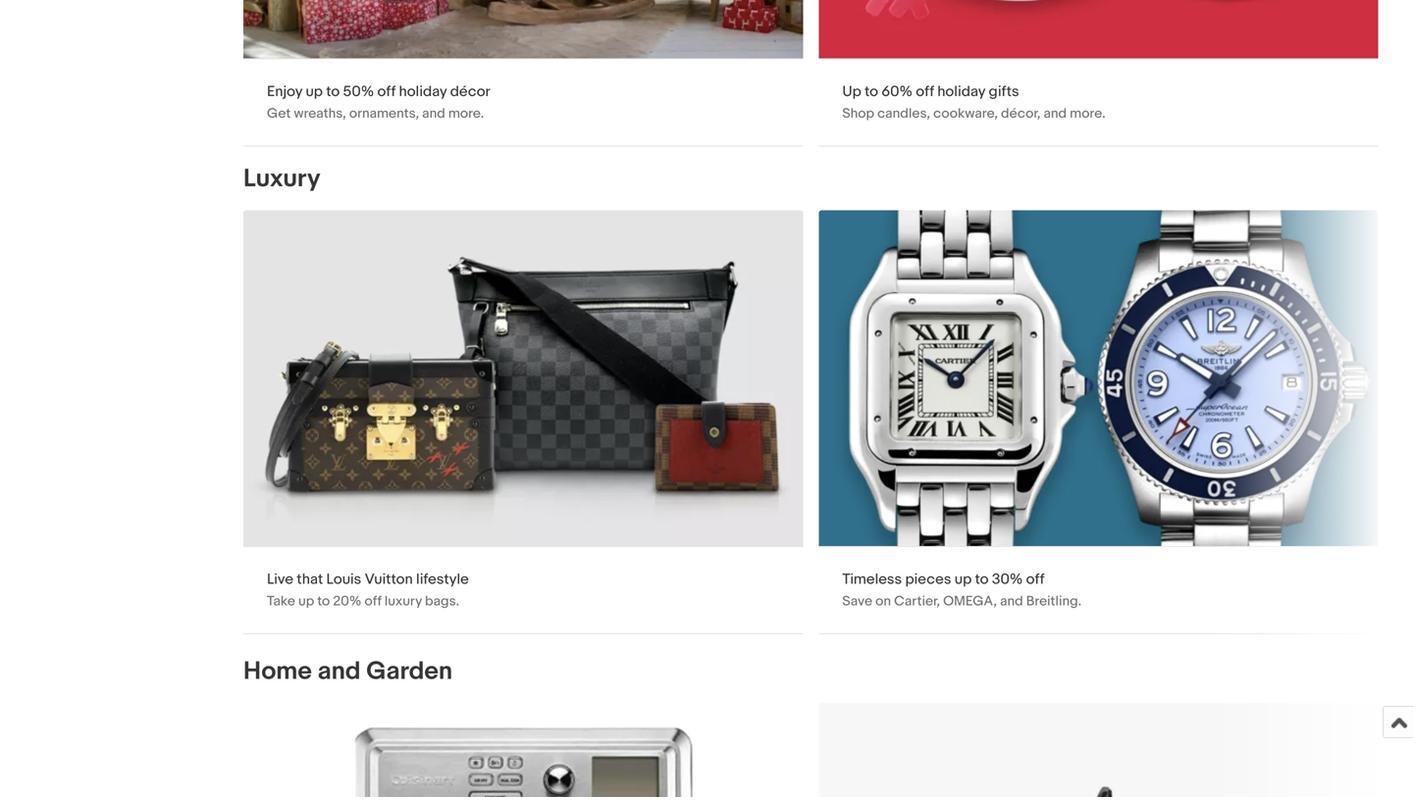 Task type: locate. For each thing, give the bounding box(es) containing it.
and down 30%
[[1000, 594, 1023, 610]]

and right ornaments,
[[422, 106, 445, 122]]

to left 20% in the left of the page
[[317, 594, 330, 610]]

cartier,
[[894, 594, 940, 610]]

and inside enjoy up to 50% off holiday décor get wreaths, ornaments, and more.
[[422, 106, 445, 122]]

live
[[267, 571, 293, 589]]

enjoy
[[267, 83, 302, 101]]

luxury
[[243, 164, 321, 194]]

holiday
[[399, 83, 447, 101], [937, 83, 985, 101]]

off right 20% in the left of the page
[[365, 594, 382, 610]]

1 horizontal spatial more.
[[1070, 106, 1106, 122]]

holiday inside the up to 60% off holiday gifts shop candles, cookware, décor, and more.
[[937, 83, 985, 101]]

and for gifts
[[1044, 106, 1067, 122]]

and inside the up to 60% off holiday gifts shop candles, cookware, décor, and more.
[[1044, 106, 1067, 122]]

off inside live that louis vuitton lifestyle take up to 20% off luxury bags.
[[365, 594, 382, 610]]

live that louis vuitton lifestyle take up to 20% off luxury bags.
[[267, 571, 469, 610]]

holiday up ornaments,
[[399, 83, 447, 101]]

get
[[267, 106, 291, 122]]

and right décor, in the right of the page
[[1044, 106, 1067, 122]]

off inside the up to 60% off holiday gifts shop candles, cookware, décor, and more.
[[916, 83, 934, 101]]

off inside timeless pieces up to 30% off save on cartier, omega, and breitling.
[[1026, 571, 1045, 589]]

more.
[[448, 106, 484, 122], [1070, 106, 1106, 122]]

that
[[297, 571, 323, 589]]

up
[[306, 83, 323, 101], [955, 571, 972, 589], [298, 594, 314, 610]]

more. inside the up to 60% off holiday gifts shop candles, cookware, décor, and more.
[[1070, 106, 1106, 122]]

off
[[377, 83, 396, 101], [916, 83, 934, 101], [1026, 571, 1045, 589], [365, 594, 382, 610]]

2 more. from the left
[[1070, 106, 1106, 122]]

and for off
[[1000, 594, 1023, 610]]

up down that
[[298, 594, 314, 610]]

to inside enjoy up to 50% off holiday décor get wreaths, ornaments, and more.
[[326, 83, 340, 101]]

2 vertical spatial up
[[298, 594, 314, 610]]

to right up
[[865, 83, 878, 101]]

to inside live that louis vuitton lifestyle take up to 20% off luxury bags.
[[317, 594, 330, 610]]

to up omega,
[[975, 571, 989, 589]]

to up wreaths,
[[326, 83, 340, 101]]

breitling.
[[1026, 594, 1082, 610]]

0 horizontal spatial more.
[[448, 106, 484, 122]]

ornaments,
[[349, 106, 419, 122]]

up up wreaths,
[[306, 83, 323, 101]]

off right 30%
[[1026, 571, 1045, 589]]

1 more. from the left
[[448, 106, 484, 122]]

cookware,
[[933, 106, 998, 122]]

home and garden
[[243, 657, 453, 687]]

0 horizontal spatial holiday
[[399, 83, 447, 101]]

more. inside enjoy up to 50% off holiday décor get wreaths, ornaments, and more.
[[448, 106, 484, 122]]

and inside timeless pieces up to 30% off save on cartier, omega, and breitling.
[[1000, 594, 1023, 610]]

décor
[[450, 83, 490, 101]]

2 holiday from the left
[[937, 83, 985, 101]]

off up ornaments,
[[377, 83, 396, 101]]

holiday up cookware,
[[937, 83, 985, 101]]

louis
[[326, 571, 361, 589]]

lifestyle
[[416, 571, 469, 589]]

1 vertical spatial up
[[955, 571, 972, 589]]

off inside enjoy up to 50% off holiday décor get wreaths, ornaments, and more.
[[377, 83, 396, 101]]

home
[[243, 657, 312, 687]]

and for holiday
[[422, 106, 445, 122]]

off right the 60%
[[916, 83, 934, 101]]

None text field
[[243, 0, 803, 146], [819, 0, 1379, 146], [243, 211, 803, 634], [819, 211, 1379, 634], [243, 704, 803, 798], [243, 0, 803, 146], [819, 0, 1379, 146], [243, 211, 803, 634], [819, 211, 1379, 634], [243, 704, 803, 798]]

1 holiday from the left
[[399, 83, 447, 101]]

0 vertical spatial up
[[306, 83, 323, 101]]

1 horizontal spatial holiday
[[937, 83, 985, 101]]

to
[[326, 83, 340, 101], [865, 83, 878, 101], [975, 571, 989, 589], [317, 594, 330, 610]]

more. for gifts
[[1070, 106, 1106, 122]]

and
[[422, 106, 445, 122], [1044, 106, 1067, 122], [1000, 594, 1023, 610], [318, 657, 361, 687]]

up up omega,
[[955, 571, 972, 589]]

to inside the up to 60% off holiday gifts shop candles, cookware, décor, and more.
[[865, 83, 878, 101]]

None text field
[[819, 704, 1379, 798]]

more. right décor, in the right of the page
[[1070, 106, 1106, 122]]

more. down décor on the left top
[[448, 106, 484, 122]]



Task type: vqa. For each thing, say whether or not it's contained in the screenshot.
the topmost Steel
no



Task type: describe. For each thing, give the bounding box(es) containing it.
omega,
[[943, 594, 997, 610]]

enjoy up to 50% off holiday décor get wreaths, ornaments, and more.
[[267, 83, 490, 122]]

more. for holiday
[[448, 106, 484, 122]]

20%
[[333, 594, 362, 610]]

bags.
[[425, 594, 459, 610]]

shop
[[842, 106, 875, 122]]

50%
[[343, 83, 374, 101]]

garden
[[366, 657, 453, 687]]

holiday inside enjoy up to 50% off holiday décor get wreaths, ornaments, and more.
[[399, 83, 447, 101]]

pieces
[[905, 571, 951, 589]]

and right home in the left of the page
[[318, 657, 361, 687]]

60%
[[882, 83, 913, 101]]

save
[[842, 594, 873, 610]]

timeless
[[842, 571, 902, 589]]

timeless pieces up to 30% off save on cartier, omega, and breitling.
[[842, 571, 1082, 610]]

up
[[842, 83, 861, 101]]

décor,
[[1001, 106, 1041, 122]]

luxury
[[385, 594, 422, 610]]

take
[[267, 594, 295, 610]]

to inside timeless pieces up to 30% off save on cartier, omega, and breitling.
[[975, 571, 989, 589]]

up to 60% off holiday gifts shop candles, cookware, décor, and more.
[[842, 83, 1106, 122]]

up inside live that louis vuitton lifestyle take up to 20% off luxury bags.
[[298, 594, 314, 610]]

up inside timeless pieces up to 30% off save on cartier, omega, and breitling.
[[955, 571, 972, 589]]

candles,
[[878, 106, 930, 122]]

on
[[876, 594, 891, 610]]

30%
[[992, 571, 1023, 589]]

wreaths,
[[294, 106, 346, 122]]

gifts
[[989, 83, 1019, 101]]

up inside enjoy up to 50% off holiday décor get wreaths, ornaments, and more.
[[306, 83, 323, 101]]

vuitton
[[365, 571, 413, 589]]



